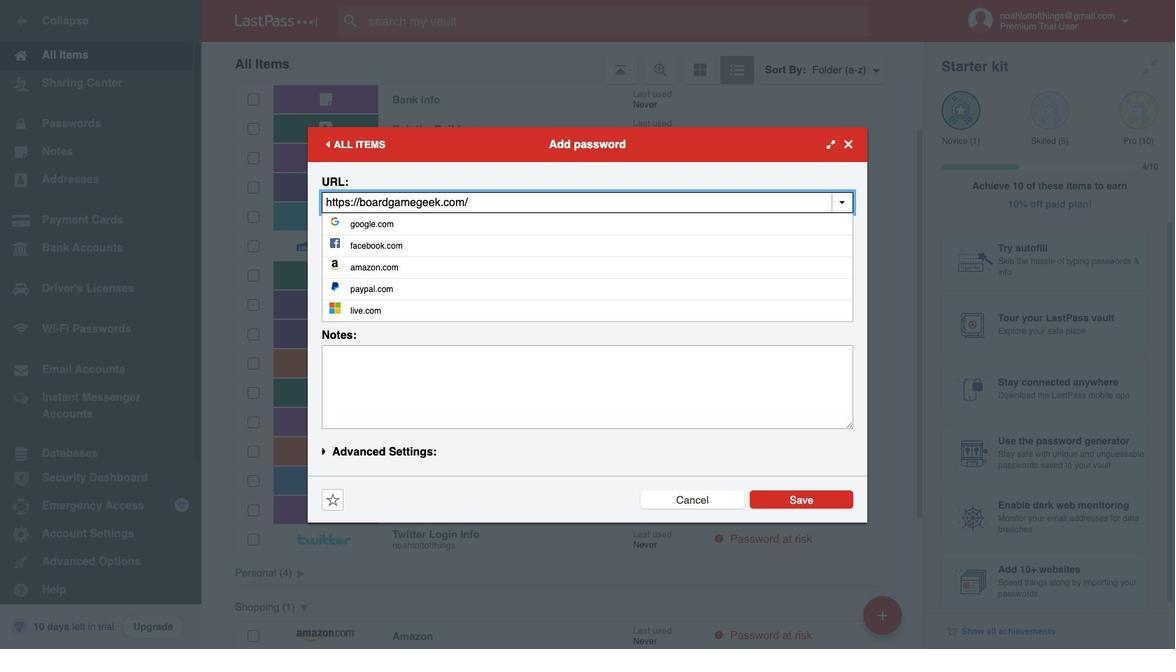 Task type: describe. For each thing, give the bounding box(es) containing it.
Search search field
[[337, 6, 896, 36]]

lastpass image
[[235, 15, 318, 27]]

new item navigation
[[858, 593, 911, 650]]

main navigation navigation
[[0, 0, 201, 650]]

vault options navigation
[[201, 42, 925, 84]]

new item image
[[878, 611, 888, 621]]



Task type: locate. For each thing, give the bounding box(es) containing it.
search my vault text field
[[337, 6, 896, 36]]

None text field
[[322, 192, 853, 213], [595, 243, 853, 264], [322, 294, 581, 315], [322, 345, 853, 429], [322, 192, 853, 213], [595, 243, 853, 264], [322, 294, 581, 315], [322, 345, 853, 429]]

None password field
[[595, 294, 853, 315]]

dialog
[[308, 127, 867, 523]]

None text field
[[322, 243, 581, 264]]



